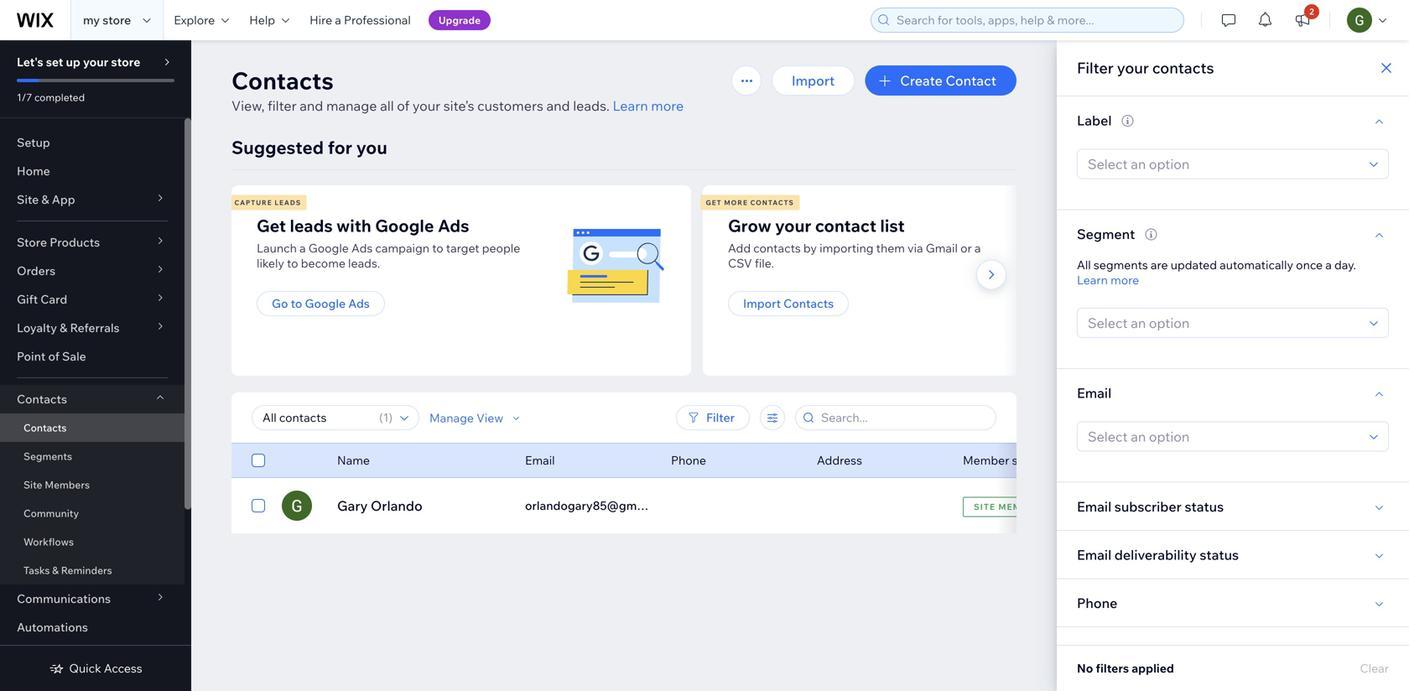 Task type: locate. For each thing, give the bounding box(es) containing it.
store down my store
[[111, 55, 140, 69]]

0 horizontal spatial phone
[[671, 453, 706, 468]]

more inside all segments are updated automatically once a day. learn more
[[1111, 273, 1139, 287]]

1
[[383, 410, 389, 425]]

Select an option field
[[1083, 150, 1365, 178], [1083, 309, 1365, 337], [1083, 422, 1365, 451]]

0 vertical spatial learn
[[613, 97, 648, 114]]

of left 'sale'
[[48, 349, 59, 364]]

ads down get leads with google ads launch a google ads campaign to target people likely to become leads.
[[348, 296, 370, 311]]

1 vertical spatial filter
[[706, 410, 735, 425]]

1 vertical spatial site
[[23, 479, 42, 491]]

1 vertical spatial select an option field
[[1083, 309, 1365, 337]]

my store
[[83, 13, 131, 27]]

& inside dropdown button
[[60, 320, 67, 335]]

1 horizontal spatial leads.
[[573, 97, 610, 114]]

0 vertical spatial store
[[103, 13, 131, 27]]

no filters applied
[[1077, 661, 1174, 676]]

applied
[[1132, 661, 1174, 676]]

customers
[[477, 97, 544, 114]]

workflows link
[[0, 528, 185, 556]]

help button
[[239, 0, 300, 40]]

import for import
[[792, 72, 835, 89]]

workflows
[[23, 536, 74, 548]]

get more contacts
[[706, 198, 794, 207]]

phone down filter button
[[671, 453, 706, 468]]

ads
[[438, 215, 469, 236], [352, 241, 373, 255], [348, 296, 370, 311]]

explore
[[174, 13, 215, 27]]

launch
[[257, 241, 297, 255]]

& right tasks
[[52, 564, 59, 577]]

1 horizontal spatial contacts
[[1153, 58, 1214, 77]]

contacts inside button
[[784, 296, 834, 311]]

and
[[300, 97, 323, 114], [547, 97, 570, 114]]

1 horizontal spatial more
[[1111, 273, 1139, 287]]

1 horizontal spatial learn more button
[[1077, 273, 1139, 288]]

learn inside contacts view, filter and manage all of your site's customers and leads. learn more
[[613, 97, 648, 114]]

are
[[1151, 258, 1168, 272]]

0 vertical spatial ads
[[438, 215, 469, 236]]

google up campaign
[[375, 215, 434, 236]]

contacts down point of sale
[[17, 392, 67, 406]]

let's
[[17, 55, 43, 69]]

0 vertical spatial phone
[[671, 453, 706, 468]]

a
[[335, 13, 341, 27], [299, 241, 306, 255], [975, 241, 981, 255], [1326, 258, 1332, 272]]

member status up site member
[[963, 453, 1046, 468]]

filter button
[[676, 405, 750, 430]]

2 vertical spatial to
[[291, 296, 302, 311]]

by
[[804, 241, 817, 255]]

segments link
[[0, 442, 185, 471]]

community link
[[0, 499, 185, 528]]

your
[[83, 55, 108, 69], [1117, 58, 1149, 77], [413, 97, 441, 114], [775, 215, 812, 236]]

status up site member
[[1012, 453, 1046, 468]]

2 horizontal spatial &
[[60, 320, 67, 335]]

a left day.
[[1326, 258, 1332, 272]]

list containing get leads with google ads
[[229, 185, 1170, 376]]

you
[[356, 136, 387, 159]]

home
[[17, 164, 50, 178]]

communications
[[17, 591, 111, 606]]

referrals
[[70, 320, 120, 335]]

via
[[908, 241, 923, 255]]

1 vertical spatial phone
[[1077, 595, 1118, 611]]

filters
[[1096, 661, 1129, 676]]

capture
[[234, 198, 272, 207]]

0 horizontal spatial learn more button
[[613, 96, 684, 116]]

1 horizontal spatial phone
[[1077, 595, 1118, 611]]

1 horizontal spatial of
[[397, 97, 410, 114]]

email
[[1077, 384, 1112, 401], [525, 453, 555, 468], [1077, 498, 1112, 515], [1077, 546, 1112, 563]]

1 vertical spatial more
[[1111, 273, 1139, 287]]

orlandogary85@gmail.com
[[525, 498, 676, 513]]

phone up no
[[1077, 595, 1118, 611]]

sale
[[62, 349, 86, 364]]

None checkbox
[[252, 451, 265, 471]]

site for site & app
[[17, 192, 39, 207]]

create contact button
[[865, 65, 1017, 96]]

contacts inside grow your contact list add contacts by importing them via gmail or a csv file.
[[754, 241, 801, 255]]

& for tasks
[[52, 564, 59, 577]]

updated
[[1171, 258, 1217, 272]]

contacts up "filter"
[[232, 66, 334, 95]]

2 vertical spatial ads
[[348, 296, 370, 311]]

help
[[249, 13, 275, 27]]

ads down with
[[352, 241, 373, 255]]

2 vertical spatial select an option field
[[1083, 422, 1365, 451]]

contacts
[[1153, 58, 1214, 77], [754, 241, 801, 255]]

csv
[[728, 256, 752, 271]]

grow your contact list add contacts by importing them via gmail or a csv file.
[[728, 215, 981, 271]]

0 vertical spatial &
[[41, 192, 49, 207]]

automations link
[[0, 613, 185, 642]]

leads.
[[573, 97, 610, 114], [348, 256, 380, 271]]

once
[[1296, 258, 1323, 272]]

loyalty
[[17, 320, 57, 335]]

None checkbox
[[252, 496, 265, 516]]

and right customers
[[547, 97, 570, 114]]

leads. inside contacts view, filter and manage all of your site's customers and leads. learn more
[[573, 97, 610, 114]]

people
[[482, 241, 520, 255]]

& inside popup button
[[41, 192, 49, 207]]

sidebar element
[[0, 40, 191, 691]]

to down launch
[[287, 256, 298, 271]]

1 vertical spatial &
[[60, 320, 67, 335]]

0 vertical spatial more
[[651, 97, 684, 114]]

1 vertical spatial learn more button
[[1077, 273, 1139, 288]]

import inside button
[[792, 72, 835, 89]]

0 horizontal spatial more
[[651, 97, 684, 114]]

2 vertical spatial google
[[305, 296, 346, 311]]

google up become at the top of page
[[309, 241, 349, 255]]

site for site member
[[974, 502, 996, 512]]

& right loyalty
[[60, 320, 67, 335]]

all
[[380, 97, 394, 114]]

status up applied
[[1134, 643, 1173, 660]]

1 vertical spatial contacts
[[754, 241, 801, 255]]

0 vertical spatial learn more button
[[613, 96, 684, 116]]

0 horizontal spatial and
[[300, 97, 323, 114]]

leads. right customers
[[573, 97, 610, 114]]

import for import contacts
[[743, 296, 781, 311]]

1 vertical spatial google
[[309, 241, 349, 255]]

home link
[[0, 157, 185, 185]]

1 horizontal spatial import
[[792, 72, 835, 89]]

import inside button
[[743, 296, 781, 311]]

status
[[1012, 453, 1046, 468], [1185, 498, 1224, 515], [1200, 546, 1239, 563], [1134, 643, 1173, 660]]

become
[[301, 256, 346, 271]]

0 horizontal spatial of
[[48, 349, 59, 364]]

contacts button
[[0, 385, 185, 414]]

1 horizontal spatial and
[[547, 97, 570, 114]]

2 vertical spatial site
[[974, 502, 996, 512]]

orders button
[[0, 257, 185, 285]]

deliverability
[[1115, 546, 1197, 563]]

capture leads
[[234, 198, 301, 207]]

a down leads
[[299, 241, 306, 255]]

0 vertical spatial to
[[432, 241, 444, 255]]

my
[[83, 13, 100, 27]]

list
[[229, 185, 1170, 376]]

status right 'deliverability'
[[1200, 546, 1239, 563]]

a right or
[[975, 241, 981, 255]]

0 horizontal spatial leads.
[[348, 256, 380, 271]]

0 vertical spatial filter
[[1077, 58, 1114, 77]]

1 vertical spatial leads.
[[348, 256, 380, 271]]

view,
[[232, 97, 265, 114]]

file.
[[755, 256, 774, 271]]

manage
[[326, 97, 377, 114]]

get
[[257, 215, 286, 236]]

hire a professional link
[[300, 0, 421, 40]]

of
[[397, 97, 410, 114], [48, 349, 59, 364]]

contacts down by
[[784, 296, 834, 311]]

1 vertical spatial ads
[[352, 241, 373, 255]]

loyalty & referrals
[[17, 320, 120, 335]]

ads up 'target'
[[438, 215, 469, 236]]

store right 'my' at left
[[103, 13, 131, 27]]

of right all
[[397, 97, 410, 114]]

google down become at the top of page
[[305, 296, 346, 311]]

add
[[728, 241, 751, 255]]

likely
[[257, 256, 284, 271]]

filter for filter
[[706, 410, 735, 425]]

0 horizontal spatial filter
[[706, 410, 735, 425]]

1 and from the left
[[300, 97, 323, 114]]

contacts
[[751, 198, 794, 207]]

& for site
[[41, 192, 49, 207]]

google
[[375, 215, 434, 236], [309, 241, 349, 255], [305, 296, 346, 311]]

manage
[[430, 410, 474, 425]]

site inside popup button
[[17, 192, 39, 207]]

0 horizontal spatial &
[[41, 192, 49, 207]]

email deliverability status
[[1077, 546, 1239, 563]]

0 vertical spatial select an option field
[[1083, 150, 1365, 178]]

1 vertical spatial learn
[[1077, 273, 1108, 287]]

0 vertical spatial import
[[792, 72, 835, 89]]

2 vertical spatial &
[[52, 564, 59, 577]]

& left the app
[[41, 192, 49, 207]]

filter
[[1077, 58, 1114, 77], [706, 410, 735, 425]]

leads. down with
[[348, 256, 380, 271]]

to left 'target'
[[432, 241, 444, 255]]

1 horizontal spatial filter
[[1077, 58, 1114, 77]]

1 vertical spatial import
[[743, 296, 781, 311]]

and right "filter"
[[300, 97, 323, 114]]

1 select an option field from the top
[[1083, 150, 1365, 178]]

learn inside all segments are updated automatically once a day. learn more
[[1077, 273, 1108, 287]]

2 select an option field from the top
[[1083, 309, 1365, 337]]

1 horizontal spatial learn
[[1077, 273, 1108, 287]]

1 horizontal spatial &
[[52, 564, 59, 577]]

0 horizontal spatial learn
[[613, 97, 648, 114]]

manage view
[[430, 410, 503, 425]]

0 vertical spatial member status
[[963, 453, 1046, 468]]

import
[[792, 72, 835, 89], [743, 296, 781, 311]]

your inside contacts view, filter and manage all of your site's customers and leads. learn more
[[413, 97, 441, 114]]

0 vertical spatial site
[[17, 192, 39, 207]]

member status up no filters applied
[[1077, 643, 1173, 660]]

0 horizontal spatial contacts
[[754, 241, 801, 255]]

set
[[46, 55, 63, 69]]

1 vertical spatial member status
[[1077, 643, 1173, 660]]

leads. inside get leads with google ads launch a google ads campaign to target people likely to become leads.
[[348, 256, 380, 271]]

to right go
[[291, 296, 302, 311]]

1 vertical spatial of
[[48, 349, 59, 364]]

0 vertical spatial of
[[397, 97, 410, 114]]

1/7 completed
[[17, 91, 85, 104]]

list
[[880, 215, 905, 236]]

0 horizontal spatial import
[[743, 296, 781, 311]]

filter inside button
[[706, 410, 735, 425]]

1 vertical spatial store
[[111, 55, 140, 69]]

0 vertical spatial leads.
[[573, 97, 610, 114]]



Task type: vqa. For each thing, say whether or not it's contained in the screenshot.
Site Members Site
yes



Task type: describe. For each thing, give the bounding box(es) containing it.
Search for tools, apps, help & more... field
[[892, 8, 1179, 32]]

go
[[272, 296, 288, 311]]

ads inside button
[[348, 296, 370, 311]]

2 and from the left
[[547, 97, 570, 114]]

a inside get leads with google ads launch a google ads campaign to target people likely to become leads.
[[299, 241, 306, 255]]

tasks
[[23, 564, 50, 577]]

status right subscriber at bottom right
[[1185, 498, 1224, 515]]

communications button
[[0, 585, 185, 613]]

upgrade button
[[429, 10, 491, 30]]

1 vertical spatial to
[[287, 256, 298, 271]]

more
[[724, 198, 748, 207]]

a inside all segments are updated automatically once a day. learn more
[[1326, 258, 1332, 272]]

get leads with google ads launch a google ads campaign to target people likely to become leads.
[[257, 215, 520, 271]]

quick access
[[69, 661, 142, 676]]

3 select an option field from the top
[[1083, 422, 1365, 451]]

with
[[337, 215, 371, 236]]

gary
[[337, 498, 368, 514]]

tasks & reminders
[[23, 564, 112, 577]]

view
[[477, 410, 503, 425]]

automatically
[[1220, 258, 1294, 272]]

import button
[[772, 65, 855, 96]]

site members link
[[0, 471, 185, 499]]

2
[[1310, 6, 1315, 17]]

gary orlando image
[[282, 491, 312, 521]]

suggested for you
[[232, 136, 387, 159]]

contact
[[815, 215, 877, 236]]

create contact
[[900, 72, 997, 89]]

completed
[[34, 91, 85, 104]]

0 vertical spatial member
[[963, 453, 1010, 468]]

1 vertical spatial member
[[999, 502, 1041, 512]]

manage view button
[[430, 410, 524, 426]]

let's set up your store
[[17, 55, 140, 69]]

contact
[[946, 72, 997, 89]]

segments
[[23, 450, 72, 463]]

up
[[66, 55, 80, 69]]

your inside sidebar element
[[83, 55, 108, 69]]

go to google ads
[[272, 296, 370, 311]]

0 vertical spatial google
[[375, 215, 434, 236]]

create
[[900, 72, 943, 89]]

of inside sidebar element
[[48, 349, 59, 364]]

email subscriber status
[[1077, 498, 1224, 515]]

leads
[[275, 198, 301, 207]]

get
[[706, 198, 722, 207]]

a inside grow your contact list add contacts by importing them via gmail or a csv file.
[[975, 241, 981, 255]]

your inside grow your contact list add contacts by importing them via gmail or a csv file.
[[775, 215, 812, 236]]

import contacts button
[[728, 291, 849, 316]]

1 horizontal spatial member status
[[1077, 643, 1173, 660]]

reminders
[[61, 564, 112, 577]]

learn more button for view, filter and manage all of your site's customers and leads.
[[613, 96, 684, 116]]

( 1 )
[[379, 410, 393, 425]]

contacts link
[[0, 414, 185, 442]]

more inside contacts view, filter and manage all of your site's customers and leads. learn more
[[651, 97, 684, 114]]

orders
[[17, 263, 56, 278]]

segments
[[1094, 258, 1148, 272]]

importing
[[820, 241, 874, 255]]

suggested
[[232, 136, 324, 159]]

members
[[45, 479, 90, 491]]

address
[[817, 453, 862, 468]]

google inside button
[[305, 296, 346, 311]]

gift
[[17, 292, 38, 307]]

point of sale
[[17, 349, 86, 364]]

day.
[[1335, 258, 1357, 272]]

to inside button
[[291, 296, 302, 311]]

site's
[[444, 97, 474, 114]]

site for site members
[[23, 479, 42, 491]]

subscriber
[[1115, 498, 1182, 515]]

1/7
[[17, 91, 32, 104]]

site & app button
[[0, 185, 185, 214]]

(
[[379, 410, 383, 425]]

name
[[337, 453, 370, 468]]

store products button
[[0, 228, 185, 257]]

point of sale link
[[0, 342, 185, 371]]

site members
[[23, 479, 90, 491]]

contacts up segments
[[23, 422, 67, 434]]

go to google ads button
[[257, 291, 385, 316]]

card
[[41, 292, 67, 307]]

campaign
[[375, 241, 430, 255]]

of inside contacts view, filter and manage all of your site's customers and leads. learn more
[[397, 97, 410, 114]]

professional
[[344, 13, 411, 27]]

filter for filter your contacts
[[1077, 58, 1114, 77]]

point
[[17, 349, 46, 364]]

upgrade
[[439, 14, 481, 26]]

learn more button for all segments are updated automatically once a day.
[[1077, 273, 1139, 288]]

& for loyalty
[[60, 320, 67, 335]]

store
[[17, 235, 47, 250]]

all
[[1077, 258, 1091, 272]]

a right hire
[[335, 13, 341, 27]]

all segments are updated automatically once a day. learn more
[[1077, 258, 1357, 287]]

site member
[[974, 502, 1041, 512]]

target
[[446, 241, 480, 255]]

Search... field
[[816, 406, 991, 430]]

them
[[876, 241, 905, 255]]

app
[[52, 192, 75, 207]]

store inside sidebar element
[[111, 55, 140, 69]]

segment
[[1077, 225, 1135, 242]]

import contacts
[[743, 296, 834, 311]]

quick access button
[[49, 661, 142, 676]]

0 horizontal spatial member status
[[963, 453, 1046, 468]]

contacts inside contacts view, filter and manage all of your site's customers and leads. learn more
[[232, 66, 334, 95]]

loyalty & referrals button
[[0, 314, 185, 342]]

contacts inside dropdown button
[[17, 392, 67, 406]]

0 vertical spatial contacts
[[1153, 58, 1214, 77]]

2 button
[[1284, 0, 1321, 40]]

Unsaved view field
[[258, 406, 374, 430]]

2 vertical spatial member
[[1077, 643, 1131, 660]]



